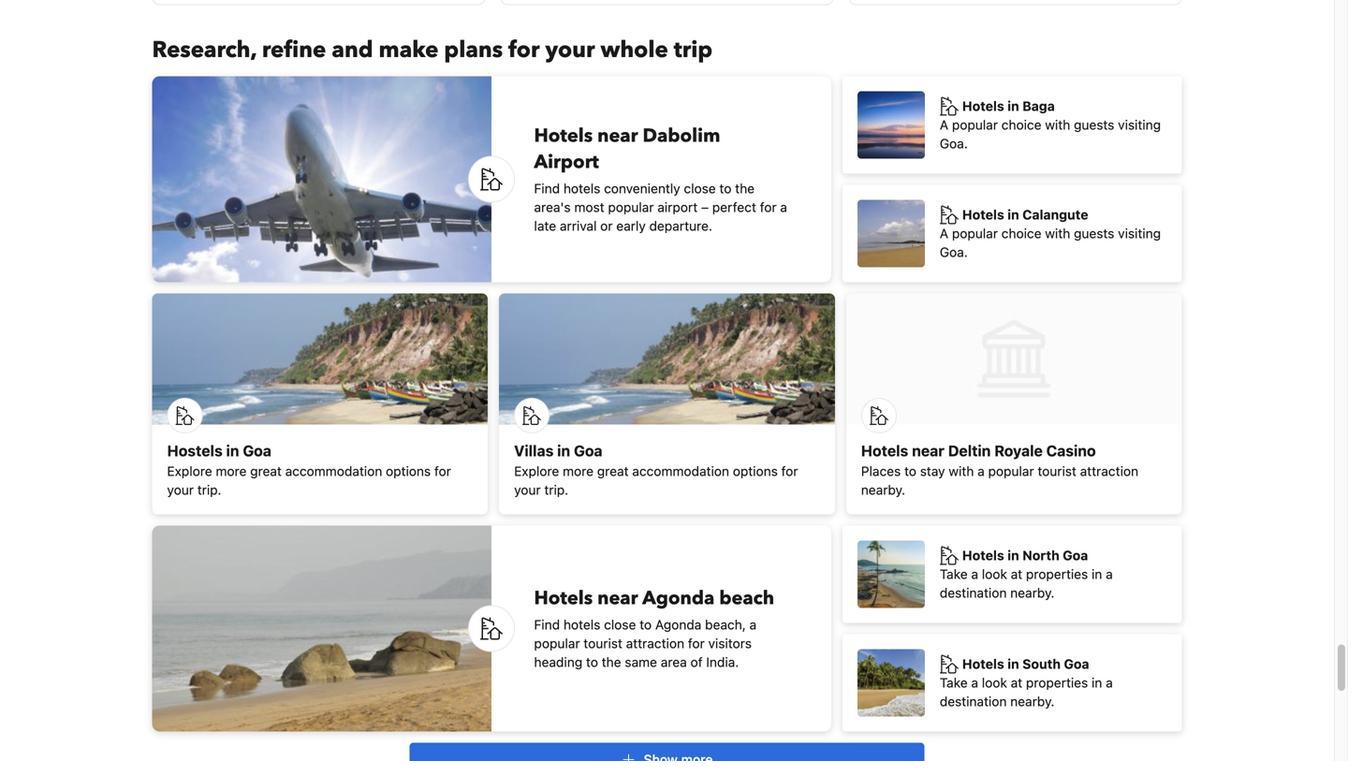 Task type: vqa. For each thing, say whether or not it's contained in the screenshot.
'42' in the left of the page
no



Task type: describe. For each thing, give the bounding box(es) containing it.
properties for south
[[1026, 675, 1088, 690]]

destination for hotels in south goa
[[940, 694, 1007, 709]]

perfect
[[712, 199, 756, 215]]

plans
[[444, 34, 503, 65]]

hotels in south goa
[[962, 656, 1089, 672]]

hotels in calangute image
[[858, 200, 925, 267]]

guests for baga
[[1074, 117, 1115, 132]]

hotels in baga
[[962, 98, 1055, 114]]

trip
[[674, 34, 713, 65]]

trip. for villas
[[544, 482, 568, 498]]

take for hotels in north goa
[[940, 566, 968, 582]]

hotels for baga
[[962, 98, 1004, 114]]

2 horizontal spatial your
[[545, 34, 595, 65]]

properties for north
[[1026, 566, 1088, 582]]

great for villas in goa
[[597, 463, 629, 479]]

hotels near deltin royale casino image
[[846, 293, 1182, 424]]

hostels
[[167, 442, 223, 460]]

take a look at properties in a destination nearby. for north
[[940, 566, 1113, 601]]

villas in goa explore more great accommodation options for your trip.
[[514, 442, 798, 498]]

refine
[[262, 34, 326, 65]]

villas
[[514, 442, 554, 460]]

to inside the hotels near deltin royale casino places to stay with a popular tourist attraction nearby.
[[905, 463, 917, 479]]

in for hostels in goa explore more great accommodation options for your trip.
[[226, 442, 239, 460]]

0 vertical spatial agonda
[[642, 586, 715, 611]]

destination for hotels in north goa
[[940, 585, 1007, 601]]

hotels for south
[[962, 656, 1004, 672]]

to right the heading at the left bottom
[[586, 654, 598, 670]]

choice for baga
[[1002, 117, 1042, 132]]

calangute
[[1023, 207, 1089, 222]]

great for hostels in goa
[[250, 463, 282, 479]]

in for villas in goa explore more great accommodation options for your trip.
[[557, 442, 570, 460]]

hostels in goa image
[[152, 293, 488, 424]]

–
[[701, 199, 709, 215]]

at for south
[[1011, 675, 1023, 690]]

departure.
[[649, 218, 712, 233]]

popular inside the hotels near deltin royale casino places to stay with a popular tourist attraction nearby.
[[988, 463, 1034, 479]]

heading
[[534, 654, 583, 670]]

guests for calangute
[[1074, 226, 1115, 241]]

popular inside hotels near agonda beach find hotels close to agonda beach, a popular tourist attraction for visitors heading to the same area of india.
[[534, 636, 580, 651]]

hotels in north goa
[[962, 548, 1088, 563]]

goa right north
[[1063, 548, 1088, 563]]

for inside 'hostels in goa explore more great accommodation options for your trip.'
[[434, 463, 451, 479]]

nearby. inside the hotels near deltin royale casino places to stay with a popular tourist attraction nearby.
[[861, 482, 905, 498]]

hotels in north goa image
[[858, 541, 925, 608]]

area
[[661, 654, 687, 670]]

in for hotels in baga
[[1008, 98, 1019, 114]]

choice for calangute
[[1002, 226, 1042, 241]]

in for hotels in south goa
[[1008, 656, 1019, 672]]

royale
[[995, 442, 1043, 460]]

tourist inside the hotels near deltin royale casino places to stay with a popular tourist attraction nearby.
[[1038, 463, 1077, 479]]

hotels near deltin royale casino places to stay with a popular tourist attraction nearby.
[[861, 442, 1139, 498]]

villas in goa image
[[499, 293, 835, 424]]

places
[[861, 463, 901, 479]]

hotels for north
[[962, 548, 1004, 563]]

same
[[625, 654, 657, 670]]

goa. for hotels in calangute
[[940, 244, 968, 260]]

arrival
[[560, 218, 597, 233]]

close inside hotels near dabolim airport find hotels conveniently close to the area's most popular airport – perfect for a late arrival or early departure.
[[684, 181, 716, 196]]

hotels for dabolim
[[534, 123, 593, 149]]

options for villas in goa
[[733, 463, 778, 479]]

a popular choice with guests visiting goa. for baga
[[940, 117, 1161, 151]]

airport
[[658, 199, 698, 215]]

find for hotels near dabolim airport
[[534, 181, 560, 196]]

popular inside hotels near dabolim airport find hotels conveniently close to the area's most popular airport – perfect for a late arrival or early departure.
[[608, 199, 654, 215]]

for inside 'villas in goa explore more great accommodation options for your trip.'
[[781, 463, 798, 479]]

hotels for deltin
[[861, 442, 909, 460]]

close inside hotels near agonda beach find hotels close to agonda beach, a popular tourist attraction for visitors heading to the same area of india.
[[604, 617, 636, 632]]

visiting for calangute
[[1118, 226, 1161, 241]]

beach,
[[705, 617, 746, 632]]

research,
[[152, 34, 256, 65]]

with for hotels in calangute
[[1045, 226, 1071, 241]]

hotels for hotels near dabolim airport
[[564, 181, 601, 196]]

accommodation for hostels in goa
[[285, 463, 382, 479]]

most
[[574, 199, 605, 215]]

your for hostels in goa
[[167, 482, 194, 498]]

hotels in calangute
[[962, 207, 1089, 222]]

hotels near agonda beach find hotels close to agonda beach, a popular tourist attraction for visitors heading to the same area of india.
[[534, 586, 774, 670]]

options for hostels in goa
[[386, 463, 431, 479]]



Task type: locate. For each thing, give the bounding box(es) containing it.
1 vertical spatial destination
[[940, 694, 1007, 709]]

close up "–"
[[684, 181, 716, 196]]

a inside hotels near dabolim airport find hotels conveniently close to the area's most popular airport – perfect for a late arrival or early departure.
[[780, 199, 787, 215]]

nearby. for hotels in north goa
[[1011, 585, 1055, 601]]

find for hotels near agonda beach
[[534, 617, 560, 632]]

near for agonda
[[598, 586, 638, 611]]

0 vertical spatial close
[[684, 181, 716, 196]]

at for north
[[1011, 566, 1023, 582]]

0 vertical spatial goa.
[[940, 136, 968, 151]]

1 vertical spatial take a look at properties in a destination nearby.
[[940, 675, 1113, 709]]

2 accommodation from the left
[[632, 463, 729, 479]]

1 horizontal spatial trip.
[[544, 482, 568, 498]]

2 at from the top
[[1011, 675, 1023, 690]]

1 horizontal spatial great
[[597, 463, 629, 479]]

0 vertical spatial visiting
[[1118, 117, 1161, 132]]

0 horizontal spatial explore
[[167, 463, 212, 479]]

agonda up the area
[[655, 617, 702, 632]]

hotels up places
[[861, 442, 909, 460]]

0 horizontal spatial trip.
[[197, 482, 221, 498]]

hotels left north
[[962, 548, 1004, 563]]

hotels for calangute
[[962, 207, 1004, 222]]

trip. inside 'villas in goa explore more great accommodation options for your trip.'
[[544, 482, 568, 498]]

0 vertical spatial destination
[[940, 585, 1007, 601]]

1 goa. from the top
[[940, 136, 968, 151]]

look down the hotels in north goa
[[982, 566, 1007, 582]]

0 vertical spatial at
[[1011, 566, 1023, 582]]

1 horizontal spatial close
[[684, 181, 716, 196]]

to up same
[[640, 617, 652, 632]]

take a look at properties in a destination nearby. down the hotels in north goa
[[940, 566, 1113, 601]]

1 vertical spatial attraction
[[626, 636, 685, 651]]

destination down hotels in south goa
[[940, 694, 1007, 709]]

hotels inside hotels near dabolim airport find hotels conveniently close to the area's most popular airport – perfect for a late arrival or early departure.
[[564, 181, 601, 196]]

hotels up airport
[[534, 123, 593, 149]]

hotels up the heading at the left bottom
[[564, 617, 601, 632]]

hotels left baga
[[962, 98, 1004, 114]]

2 find from the top
[[534, 617, 560, 632]]

0 horizontal spatial attraction
[[626, 636, 685, 651]]

a inside the hotels near deltin royale casino places to stay with a popular tourist attraction nearby.
[[978, 463, 985, 479]]

1 vertical spatial nearby.
[[1011, 585, 1055, 601]]

take a look at properties in a destination nearby. down hotels in south goa
[[940, 675, 1113, 709]]

explore
[[167, 463, 212, 479], [514, 463, 559, 479]]

1 at from the top
[[1011, 566, 1023, 582]]

hostels in goa explore more great accommodation options for your trip.
[[167, 442, 451, 498]]

near inside hotels near dabolim airport find hotels conveniently close to the area's most popular airport – perfect for a late arrival or early departure.
[[598, 123, 638, 149]]

hotels inside hotels near agonda beach find hotels close to agonda beach, a popular tourist attraction for visitors heading to the same area of india.
[[534, 586, 593, 611]]

0 vertical spatial attraction
[[1080, 463, 1139, 479]]

1 choice from the top
[[1002, 117, 1042, 132]]

hotels in baga image
[[858, 91, 925, 159]]

area's
[[534, 199, 571, 215]]

2 great from the left
[[597, 463, 629, 479]]

2 take from the top
[[940, 675, 968, 690]]

stay
[[920, 463, 945, 479]]

choice down hotels in calangute
[[1002, 226, 1042, 241]]

0 horizontal spatial accommodation
[[285, 463, 382, 479]]

a for hotels in calangute
[[940, 226, 949, 241]]

1 guests from the top
[[1074, 117, 1115, 132]]

take right hotels in south goa image
[[940, 675, 968, 690]]

more
[[216, 463, 247, 479], [563, 463, 594, 479]]

near for deltin
[[912, 442, 945, 460]]

1 vertical spatial find
[[534, 617, 560, 632]]

the up perfect
[[735, 181, 755, 196]]

2 options from the left
[[733, 463, 778, 479]]

a
[[780, 199, 787, 215], [978, 463, 985, 479], [971, 566, 978, 582], [1106, 566, 1113, 582], [750, 617, 757, 632], [971, 675, 978, 690], [1106, 675, 1113, 690]]

for inside hotels near dabolim airport find hotels conveniently close to the area's most popular airport – perfect for a late arrival or early departure.
[[760, 199, 777, 215]]

2 goa. from the top
[[940, 244, 968, 260]]

1 horizontal spatial more
[[563, 463, 594, 479]]

1 vertical spatial near
[[912, 442, 945, 460]]

2 vertical spatial nearby.
[[1011, 694, 1055, 709]]

find up the heading at the left bottom
[[534, 617, 560, 632]]

hotels
[[962, 98, 1004, 114], [534, 123, 593, 149], [962, 207, 1004, 222], [861, 442, 909, 460], [962, 548, 1004, 563], [534, 586, 593, 611], [962, 656, 1004, 672]]

dabolim
[[643, 123, 721, 149]]

1 a from the top
[[940, 117, 949, 132]]

1 vertical spatial properties
[[1026, 675, 1088, 690]]

1 a popular choice with guests visiting goa. from the top
[[940, 117, 1161, 151]]

hotels inside the hotels near deltin royale casino places to stay with a popular tourist attraction nearby.
[[861, 442, 909, 460]]

2 visiting from the top
[[1118, 226, 1161, 241]]

find inside hotels near agonda beach find hotels close to agonda beach, a popular tourist attraction for visitors heading to the same area of india.
[[534, 617, 560, 632]]

to inside hotels near dabolim airport find hotels conveniently close to the area's most popular airport – perfect for a late arrival or early departure.
[[720, 181, 732, 196]]

casino
[[1046, 442, 1096, 460]]

choice
[[1002, 117, 1042, 132], [1002, 226, 1042, 241]]

popular
[[952, 117, 998, 132], [608, 199, 654, 215], [952, 226, 998, 241], [988, 463, 1034, 479], [534, 636, 580, 651]]

near inside hotels near agonda beach find hotels close to agonda beach, a popular tourist attraction for visitors heading to the same area of india.
[[598, 586, 638, 611]]

a inside hotels near agonda beach find hotels close to agonda beach, a popular tourist attraction for visitors heading to the same area of india.
[[750, 617, 757, 632]]

hotels near agonda beach image
[[152, 526, 492, 732]]

explore for hostels
[[167, 463, 212, 479]]

1 horizontal spatial attraction
[[1080, 463, 1139, 479]]

near up airport
[[598, 123, 638, 149]]

to left stay on the bottom of the page
[[905, 463, 917, 479]]

0 vertical spatial find
[[534, 181, 560, 196]]

attraction
[[1080, 463, 1139, 479], [626, 636, 685, 651]]

a right hotels in baga image
[[940, 117, 949, 132]]

hotels up most
[[564, 181, 601, 196]]

0 horizontal spatial close
[[604, 617, 636, 632]]

destination
[[940, 585, 1007, 601], [940, 694, 1007, 709]]

accommodation
[[285, 463, 382, 479], [632, 463, 729, 479]]

1 find from the top
[[534, 181, 560, 196]]

2 a popular choice with guests visiting goa. from the top
[[940, 226, 1161, 260]]

properties down north
[[1026, 566, 1088, 582]]

1 vertical spatial visiting
[[1118, 226, 1161, 241]]

your inside 'hostels in goa explore more great accommodation options for your trip.'
[[167, 482, 194, 498]]

goa. for hotels in baga
[[940, 136, 968, 151]]

2 more from the left
[[563, 463, 594, 479]]

a for hotels in baga
[[940, 117, 949, 132]]

in for hotels in calangute
[[1008, 207, 1019, 222]]

0 vertical spatial hotels
[[564, 181, 601, 196]]

north
[[1023, 548, 1060, 563]]

your for villas in goa
[[514, 482, 541, 498]]

2 vertical spatial with
[[949, 463, 974, 479]]

take
[[940, 566, 968, 582], [940, 675, 968, 690]]

goa right villas
[[574, 442, 603, 460]]

a right hotels in calangute image
[[940, 226, 949, 241]]

the left same
[[602, 654, 621, 670]]

1 vertical spatial a popular choice with guests visiting goa.
[[940, 226, 1161, 260]]

1 vertical spatial choice
[[1002, 226, 1042, 241]]

1 destination from the top
[[940, 585, 1007, 601]]

0 vertical spatial guests
[[1074, 117, 1115, 132]]

1 trip. from the left
[[197, 482, 221, 498]]

look down hotels in south goa
[[982, 675, 1007, 690]]

2 take a look at properties in a destination nearby. from the top
[[940, 675, 1113, 709]]

0 horizontal spatial more
[[216, 463, 247, 479]]

the inside hotels near dabolim airport find hotels conveniently close to the area's most popular airport – perfect for a late arrival or early departure.
[[735, 181, 755, 196]]

1 vertical spatial take
[[940, 675, 968, 690]]

goa.
[[940, 136, 968, 151], [940, 244, 968, 260]]

nearby. for hotels in south goa
[[1011, 694, 1055, 709]]

to
[[720, 181, 732, 196], [905, 463, 917, 479], [640, 617, 652, 632], [586, 654, 598, 670]]

accommodation inside 'hostels in goa explore more great accommodation options for your trip.'
[[285, 463, 382, 479]]

near for dabolim
[[598, 123, 638, 149]]

2 look from the top
[[982, 675, 1007, 690]]

0 vertical spatial properties
[[1026, 566, 1088, 582]]

1 great from the left
[[250, 463, 282, 479]]

whole
[[601, 34, 668, 65]]

nearby. down the hotels in north goa
[[1011, 585, 1055, 601]]

look for north
[[982, 566, 1007, 582]]

with down calangute
[[1045, 226, 1071, 241]]

in inside 'villas in goa explore more great accommodation options for your trip.'
[[557, 442, 570, 460]]

your down villas
[[514, 482, 541, 498]]

1 visiting from the top
[[1118, 117, 1161, 132]]

2 guests from the top
[[1074, 226, 1115, 241]]

explore inside 'hostels in goa explore more great accommodation options for your trip.'
[[167, 463, 212, 479]]

near
[[598, 123, 638, 149], [912, 442, 945, 460], [598, 586, 638, 611]]

goa right the hostels on the left
[[243, 442, 271, 460]]

1 vertical spatial tourist
[[584, 636, 623, 651]]

attraction up same
[[626, 636, 685, 651]]

near up stay on the bottom of the page
[[912, 442, 945, 460]]

1 vertical spatial guests
[[1074, 226, 1115, 241]]

look for south
[[982, 675, 1007, 690]]

1 vertical spatial at
[[1011, 675, 1023, 690]]

more for hostels
[[216, 463, 247, 479]]

find up area's
[[534, 181, 560, 196]]

take a look at properties in a destination nearby. for south
[[940, 675, 1113, 709]]

for
[[508, 34, 540, 65], [760, 199, 777, 215], [434, 463, 451, 479], [781, 463, 798, 479], [688, 636, 705, 651]]

trip. down the hostels on the left
[[197, 482, 221, 498]]

1 horizontal spatial tourist
[[1038, 463, 1077, 479]]

explore inside 'villas in goa explore more great accommodation options for your trip.'
[[514, 463, 559, 479]]

0 vertical spatial a popular choice with guests visiting goa.
[[940, 117, 1161, 151]]

1 vertical spatial a
[[940, 226, 949, 241]]

deltin
[[948, 442, 991, 460]]

goa. right hotels in calangute image
[[940, 244, 968, 260]]

visitors
[[708, 636, 752, 651]]

2 a from the top
[[940, 226, 949, 241]]

find
[[534, 181, 560, 196], [534, 617, 560, 632]]

hotels near dabolim airport image
[[152, 76, 492, 282]]

properties down south
[[1026, 675, 1088, 690]]

conveniently
[[604, 181, 680, 196]]

properties
[[1026, 566, 1088, 582], [1026, 675, 1088, 690]]

0 horizontal spatial the
[[602, 654, 621, 670]]

research, refine and make plans for your whole trip
[[152, 34, 713, 65]]

goa. right hotels in baga image
[[940, 136, 968, 151]]

0 vertical spatial a
[[940, 117, 949, 132]]

0 vertical spatial near
[[598, 123, 638, 149]]

2 properties from the top
[[1026, 675, 1088, 690]]

1 take a look at properties in a destination nearby. from the top
[[940, 566, 1113, 601]]

to up perfect
[[720, 181, 732, 196]]

guests
[[1074, 117, 1115, 132], [1074, 226, 1115, 241]]

trip. for hostels
[[197, 482, 221, 498]]

1 vertical spatial close
[[604, 617, 636, 632]]

your inside 'villas in goa explore more great accommodation options for your trip.'
[[514, 482, 541, 498]]

in
[[1008, 98, 1019, 114], [1008, 207, 1019, 222], [226, 442, 239, 460], [557, 442, 570, 460], [1008, 548, 1019, 563], [1092, 566, 1102, 582], [1008, 656, 1019, 672], [1092, 675, 1102, 690]]

your down the hostels on the left
[[167, 482, 194, 498]]

nearby. down places
[[861, 482, 905, 498]]

hotels inside hotels near agonda beach find hotels close to agonda beach, a popular tourist attraction for visitors heading to the same area of india.
[[564, 617, 601, 632]]

at down the hotels in north goa
[[1011, 566, 1023, 582]]

or
[[600, 218, 613, 233]]

0 horizontal spatial your
[[167, 482, 194, 498]]

hotels for hotels near agonda beach
[[564, 617, 601, 632]]

with down deltin
[[949, 463, 974, 479]]

hotels
[[564, 181, 601, 196], [564, 617, 601, 632]]

popular up the heading at the left bottom
[[534, 636, 580, 651]]

choice down hotels in baga on the top
[[1002, 117, 1042, 132]]

visiting for baga
[[1118, 117, 1161, 132]]

tourist
[[1038, 463, 1077, 479], [584, 636, 623, 651]]

goa right south
[[1064, 656, 1089, 672]]

2 explore from the left
[[514, 463, 559, 479]]

1 look from the top
[[982, 566, 1007, 582]]

explore down villas
[[514, 463, 559, 479]]

1 vertical spatial the
[[602, 654, 621, 670]]

1 vertical spatial agonda
[[655, 617, 702, 632]]

close up same
[[604, 617, 636, 632]]

with
[[1045, 117, 1071, 132], [1045, 226, 1071, 241], [949, 463, 974, 479]]

destination down the hotels in north goa
[[940, 585, 1007, 601]]

tourist inside hotels near agonda beach find hotels close to agonda beach, a popular tourist attraction for visitors heading to the same area of india.
[[584, 636, 623, 651]]

your
[[545, 34, 595, 65], [167, 482, 194, 498], [514, 482, 541, 498]]

a popular choice with guests visiting goa. for calangute
[[940, 226, 1161, 260]]

near inside the hotels near deltin royale casino places to stay with a popular tourist attraction nearby.
[[912, 442, 945, 460]]

1 more from the left
[[216, 463, 247, 479]]

with for hotels in baga
[[1045, 117, 1071, 132]]

a popular choice with guests visiting goa. down calangute
[[940, 226, 1161, 260]]

1 properties from the top
[[1026, 566, 1088, 582]]

0 vertical spatial tourist
[[1038, 463, 1077, 479]]

1 vertical spatial goa.
[[940, 244, 968, 260]]

with down baga
[[1045, 117, 1071, 132]]

a popular choice with guests visiting goa.
[[940, 117, 1161, 151], [940, 226, 1161, 260]]

1 horizontal spatial accommodation
[[632, 463, 729, 479]]

goa inside 'hostels in goa explore more great accommodation options for your trip.'
[[243, 442, 271, 460]]

goa
[[243, 442, 271, 460], [574, 442, 603, 460], [1063, 548, 1088, 563], [1064, 656, 1089, 672]]

1 options from the left
[[386, 463, 431, 479]]

0 horizontal spatial tourist
[[584, 636, 623, 651]]

2 choice from the top
[[1002, 226, 1042, 241]]

a popular choice with guests visiting goa. down baga
[[940, 117, 1161, 151]]

india.
[[706, 654, 739, 670]]

beach
[[719, 586, 774, 611]]

south
[[1023, 656, 1061, 672]]

late
[[534, 218, 556, 233]]

early
[[616, 218, 646, 233]]

2 destination from the top
[[940, 694, 1007, 709]]

explore down the hostels on the left
[[167, 463, 212, 479]]

1 explore from the left
[[167, 463, 212, 479]]

hotels inside hotels near dabolim airport find hotels conveniently close to the area's most popular airport – perfect for a late arrival or early departure.
[[534, 123, 593, 149]]

find inside hotels near dabolim airport find hotels conveniently close to the area's most popular airport – perfect for a late arrival or early departure.
[[534, 181, 560, 196]]

great inside 'hostels in goa explore more great accommodation options for your trip.'
[[250, 463, 282, 479]]

1 vertical spatial hotels
[[564, 617, 601, 632]]

agonda up beach,
[[642, 586, 715, 611]]

visiting
[[1118, 117, 1161, 132], [1118, 226, 1161, 241]]

and
[[332, 34, 373, 65]]

0 vertical spatial nearby.
[[861, 482, 905, 498]]

2 vertical spatial near
[[598, 586, 638, 611]]

with inside the hotels near deltin royale casino places to stay with a popular tourist attraction nearby.
[[949, 463, 974, 479]]

0 vertical spatial look
[[982, 566, 1007, 582]]

more inside 'hostels in goa explore more great accommodation options for your trip.'
[[216, 463, 247, 479]]

0 vertical spatial choice
[[1002, 117, 1042, 132]]

close
[[684, 181, 716, 196], [604, 617, 636, 632]]

hotels near dabolim airport find hotels conveniently close to the area's most popular airport – perfect for a late arrival or early departure.
[[534, 123, 787, 233]]

great inside 'villas in goa explore more great accommodation options for your trip.'
[[597, 463, 629, 479]]

more for villas
[[563, 463, 594, 479]]

1 vertical spatial with
[[1045, 226, 1071, 241]]

1 hotels from the top
[[564, 181, 601, 196]]

popular up early
[[608, 199, 654, 215]]

the inside hotels near agonda beach find hotels close to agonda beach, a popular tourist attraction for visitors heading to the same area of india.
[[602, 654, 621, 670]]

hotels left south
[[962, 656, 1004, 672]]

0 vertical spatial take
[[940, 566, 968, 582]]

at down hotels in south goa
[[1011, 675, 1023, 690]]

look
[[982, 566, 1007, 582], [982, 675, 1007, 690]]

the
[[735, 181, 755, 196], [602, 654, 621, 670]]

options inside 'villas in goa explore more great accommodation options for your trip.'
[[733, 463, 778, 479]]

attraction down casino
[[1080, 463, 1139, 479]]

at
[[1011, 566, 1023, 582], [1011, 675, 1023, 690]]

more inside 'villas in goa explore more great accommodation options for your trip.'
[[563, 463, 594, 479]]

trip. inside 'hostels in goa explore more great accommodation options for your trip.'
[[197, 482, 221, 498]]

0 horizontal spatial great
[[250, 463, 282, 479]]

take right hotels in north goa image
[[940, 566, 968, 582]]

options inside 'hostels in goa explore more great accommodation options for your trip.'
[[386, 463, 431, 479]]

2 trip. from the left
[[544, 482, 568, 498]]

1 horizontal spatial your
[[514, 482, 541, 498]]

your left whole at top left
[[545, 34, 595, 65]]

in for hotels in north goa
[[1008, 548, 1019, 563]]

trip.
[[197, 482, 221, 498], [544, 482, 568, 498]]

trip. down villas
[[544, 482, 568, 498]]

accommodation for villas in goa
[[632, 463, 729, 479]]

hotels up the heading at the left bottom
[[534, 586, 593, 611]]

make
[[379, 34, 439, 65]]

1 horizontal spatial the
[[735, 181, 755, 196]]

of
[[691, 654, 703, 670]]

nearby. down hotels in south goa
[[1011, 694, 1055, 709]]

popular down royale
[[988, 463, 1034, 479]]

great
[[250, 463, 282, 479], [597, 463, 629, 479]]

1 vertical spatial look
[[982, 675, 1007, 690]]

1 accommodation from the left
[[285, 463, 382, 479]]

popular down hotels in calangute
[[952, 226, 998, 241]]

popular down hotels in baga on the top
[[952, 117, 998, 132]]

in inside 'hostels in goa explore more great accommodation options for your trip.'
[[226, 442, 239, 460]]

baga
[[1023, 98, 1055, 114]]

nearby.
[[861, 482, 905, 498], [1011, 585, 1055, 601], [1011, 694, 1055, 709]]

hotels for agonda
[[534, 586, 593, 611]]

near up same
[[598, 586, 638, 611]]

2 hotels from the top
[[564, 617, 601, 632]]

attraction inside the hotels near deltin royale casino places to stay with a popular tourist attraction nearby.
[[1080, 463, 1139, 479]]

hotels left calangute
[[962, 207, 1004, 222]]

0 vertical spatial with
[[1045, 117, 1071, 132]]

agonda
[[642, 586, 715, 611], [655, 617, 702, 632]]

0 vertical spatial the
[[735, 181, 755, 196]]

take a look at properties in a destination nearby.
[[940, 566, 1113, 601], [940, 675, 1113, 709]]

attraction inside hotels near agonda beach find hotels close to agonda beach, a popular tourist attraction for visitors heading to the same area of india.
[[626, 636, 685, 651]]

0 horizontal spatial options
[[386, 463, 431, 479]]

goa inside 'villas in goa explore more great accommodation options for your trip.'
[[574, 442, 603, 460]]

a
[[940, 117, 949, 132], [940, 226, 949, 241]]

for inside hotels near agonda beach find hotels close to agonda beach, a popular tourist attraction for visitors heading to the same area of india.
[[688, 636, 705, 651]]

accommodation inside 'villas in goa explore more great accommodation options for your trip.'
[[632, 463, 729, 479]]

take for hotels in south goa
[[940, 675, 968, 690]]

0 vertical spatial take a look at properties in a destination nearby.
[[940, 566, 1113, 601]]

1 take from the top
[[940, 566, 968, 582]]

1 horizontal spatial options
[[733, 463, 778, 479]]

1 horizontal spatial explore
[[514, 463, 559, 479]]

airport
[[534, 149, 599, 175]]

explore for villas
[[514, 463, 559, 479]]

hotels in south goa image
[[858, 649, 925, 717]]

options
[[386, 463, 431, 479], [733, 463, 778, 479]]



